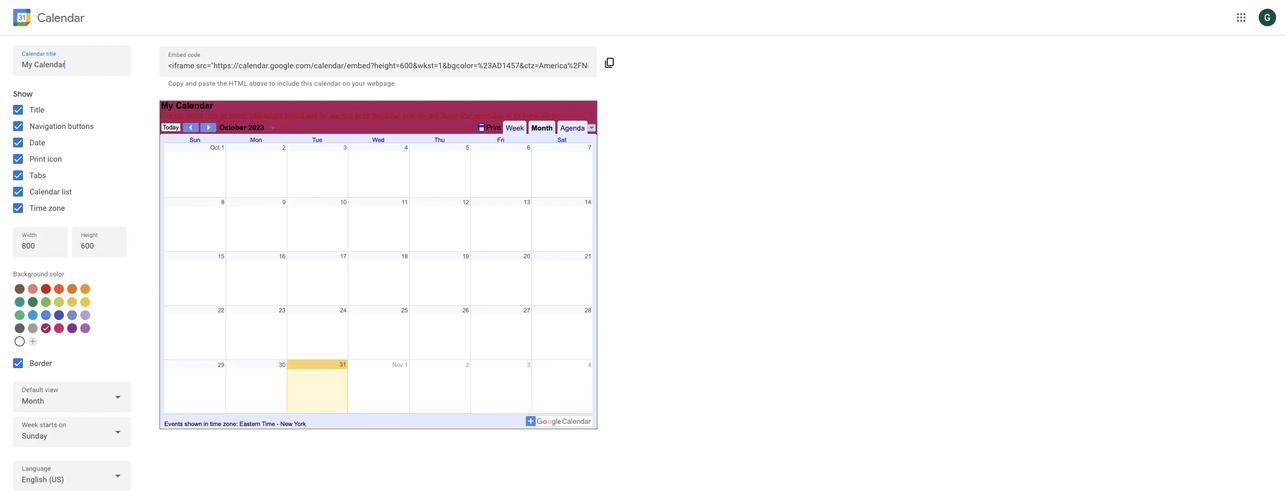 Task type: vqa. For each thing, say whether or not it's contained in the screenshot.
PM associated with 5 PM
no



Task type: describe. For each thing, give the bounding box(es) containing it.
icon
[[47, 155, 62, 163]]

on
[[343, 80, 350, 87]]

show
[[13, 89, 33, 99]]

tangerine menu item
[[54, 284, 64, 294]]

grape menu item
[[67, 324, 77, 333]]

navigation buttons
[[30, 122, 94, 131]]

copy and paste the html above to include this calendar on your webpage.
[[168, 80, 397, 87]]

your
[[352, 80, 365, 87]]

copy
[[168, 80, 184, 87]]

above
[[249, 80, 268, 87]]

cobalt menu item
[[41, 310, 51, 320]]

date
[[30, 138, 45, 147]]

content_copy
[[605, 57, 616, 68]]

tomato menu item
[[41, 284, 51, 294]]

include
[[277, 80, 299, 87]]

navigation
[[30, 122, 66, 131]]

cocoa menu item
[[15, 284, 25, 294]]

citron menu item
[[67, 297, 77, 307]]

peacock menu item
[[28, 310, 38, 320]]

eucalyptus menu item
[[15, 297, 25, 307]]

calendar for calendar list
[[30, 187, 60, 196]]

paste
[[199, 80, 216, 87]]

this
[[301, 80, 313, 87]]

webpage.
[[367, 80, 397, 87]]

blueberry menu item
[[54, 310, 64, 320]]

pumpkin menu item
[[67, 284, 77, 294]]

time zone
[[30, 204, 65, 213]]



Task type: locate. For each thing, give the bounding box(es) containing it.
0 vertical spatial calendar
[[37, 10, 85, 25]]

mango menu item
[[80, 284, 90, 294]]

calendar list
[[30, 187, 72, 196]]

print icon
[[30, 155, 62, 163]]

background
[[13, 271, 48, 278]]

calendar color menu item
[[15, 337, 25, 346]]

1 vertical spatial calendar
[[30, 187, 60, 196]]

calendar for calendar
[[37, 10, 85, 25]]

calendar link
[[11, 7, 85, 31]]

background color
[[13, 271, 64, 278]]

calendar
[[37, 10, 85, 25], [30, 187, 60, 196]]

pistachio menu item
[[41, 297, 51, 307]]

title
[[30, 105, 44, 114]]

color
[[50, 271, 64, 278]]

graphite menu item
[[15, 324, 25, 333]]

zone
[[49, 204, 65, 213]]

the
[[218, 80, 227, 87]]

wisteria menu item
[[80, 310, 90, 320]]

banana menu item
[[80, 297, 90, 307]]

basil menu item
[[28, 297, 38, 307]]

time
[[30, 204, 47, 213]]

print
[[30, 155, 46, 163]]

add custom color menu item
[[28, 337, 38, 346]]

sage menu item
[[15, 310, 25, 320]]

tabs
[[30, 171, 46, 180]]

and
[[186, 80, 197, 87]]

cherry blossom menu item
[[54, 324, 64, 333]]

None text field
[[168, 58, 589, 73]]

html
[[229, 80, 247, 87]]

avocado menu item
[[54, 297, 64, 307]]

lavender menu item
[[67, 310, 77, 320]]

border
[[30, 359, 52, 368]]

amethyst menu item
[[80, 324, 90, 333]]

birch menu item
[[28, 324, 38, 333]]

list
[[62, 187, 72, 196]]

None field
[[13, 382, 131, 413], [13, 417, 131, 448], [13, 461, 131, 491], [13, 382, 131, 413], [13, 417, 131, 448], [13, 461, 131, 491]]

radicchio menu item
[[41, 324, 51, 333]]

calendar
[[314, 80, 341, 87]]

content_copy button
[[597, 49, 623, 75]]

None number field
[[22, 238, 59, 254], [81, 238, 118, 254], [22, 238, 59, 254], [81, 238, 118, 254]]

buttons
[[68, 122, 94, 131]]

to
[[269, 80, 276, 87]]

None text field
[[22, 57, 122, 72]]

flamingo menu item
[[28, 284, 38, 294]]



